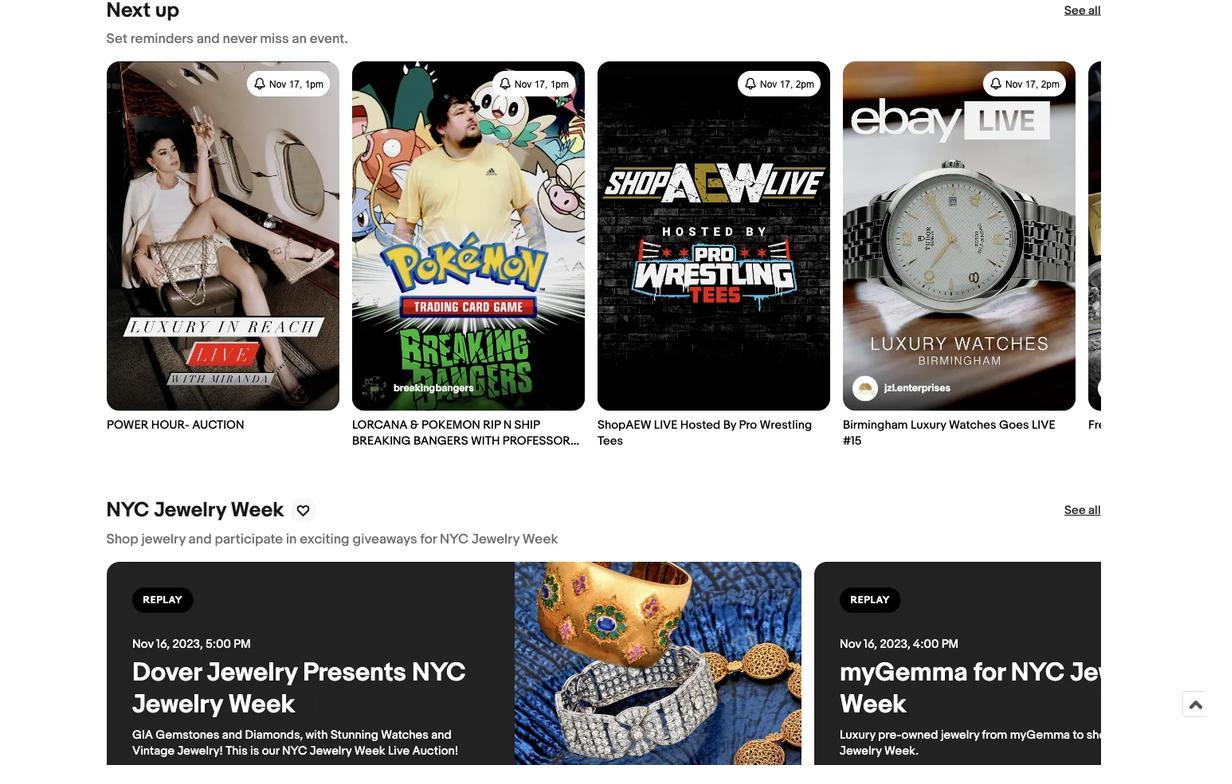 Task type: describe. For each thing, give the bounding box(es) containing it.
owned
[[901, 727, 938, 742]]

stunning
[[330, 727, 378, 742]]

nov 17, 2pm for pro
[[760, 79, 814, 89]]

pokemon
[[421, 418, 480, 432]]

see for shop jewelry and participate in exciting giveaways for nyc jewelry week
[[1065, 503, 1086, 518]]

live
[[388, 743, 409, 757]]

giveaways
[[353, 531, 417, 547]]

5:00
[[205, 636, 231, 651]]

all for shop jewelry and participate in exciting giveaways for nyc jewelry week
[[1089, 503, 1101, 518]]

showcase
[[1086, 727, 1141, 742]]

tees
[[597, 434, 623, 448]]

professor
[[502, 434, 570, 448]]

our
[[262, 743, 279, 757]]

hour-
[[151, 418, 189, 432]]

lorcana & pokemon rip n ship breaking bangers with professor willy
[[352, 418, 570, 464]]

jewelry inside nov 16, 2023, 4:00 pm mygemma for nyc jewelry week luxury pre-owned jewelry from mygemma to showcase nyc jewelry week.
[[941, 727, 979, 742]]

1 17, from the left
[[289, 79, 302, 89]]

birmingham
[[843, 418, 908, 432]]

nov for hosted
[[760, 79, 777, 89]]

miss
[[260, 31, 289, 47]]

nov 17, 1pm button for lorcana & pokemon rip n ship breaking bangers with professor willy
[[492, 71, 575, 96]]

dover jewelry presents nyc jewelry week image
[[514, 561, 801, 765]]

lorcana
[[352, 418, 407, 432]]

live inside birmingham luxury watches goes live #15
[[1032, 418, 1055, 432]]

and up auction!
[[431, 727, 451, 742]]

16, for mygemma for nyc jewelry week
[[864, 636, 877, 651]]

nov 16, 2023, 4:00 pm mygemma for nyc jewelry week luxury pre-owned jewelry from mygemma to showcase nyc jewelry week.
[[840, 636, 1171, 757]]

power hour- auction link
[[106, 61, 339, 433]]

nov 17, 1pm button for power hour- auction
[[247, 71, 330, 96]]

nov 17, 1pm for lorcana & pokemon rip n ship breaking bangers with professor willy
[[514, 79, 569, 89]]

friday
[[1148, 418, 1181, 432]]

pro
[[739, 418, 757, 432]]

nov 16, 2023, 5:00 pm dover jewelry presents nyc jewelry week gia gemstones and diamonds, with stunning watches and vintage jewelry! this is our nyc jewelry week live auction!
[[132, 636, 471, 757]]

set
[[106, 31, 127, 47]]

shopaew live hosted by pro wrestling tees link
[[597, 61, 830, 449]]

fresh deal friday 2nd s link
[[1088, 61, 1207, 433]]

0 horizontal spatial jewelry
[[142, 531, 186, 547]]

ship
[[514, 418, 539, 432]]

fresh
[[1088, 418, 1118, 432]]

see all link for shop jewelry and participate in exciting giveaways for nyc jewelry week
[[1065, 502, 1101, 518]]

bangers
[[413, 434, 468, 448]]

1 vertical spatial mygemma
[[1010, 727, 1070, 742]]

deal
[[1121, 418, 1146, 432]]

4:00
[[913, 636, 939, 651]]

presents
[[303, 657, 406, 688]]

17, for wrestling
[[780, 79, 793, 89]]

shopaew live hosted by pro wrestling tees
[[597, 418, 812, 448]]

watches inside nov 16, 2023, 5:00 pm dover jewelry presents nyc jewelry week gia gemstones and diamonds, with stunning watches and vintage jewelry! this is our nyc jewelry week live auction!
[[381, 727, 428, 742]]

and up "this"
[[222, 727, 242, 742]]

goes
[[999, 418, 1029, 432]]

breaking
[[352, 434, 411, 448]]

event.
[[310, 31, 348, 47]]

see all for set reminders and never miss an event.
[[1065, 3, 1101, 18]]

nov 17, 2pm for live
[[1005, 79, 1060, 89]]

1pm for lorcana & pokemon rip n ship breaking bangers with professor willy
[[550, 79, 569, 89]]

nov inside nov 16, 2023, 4:00 pm mygemma for nyc jewelry week luxury pre-owned jewelry from mygemma to showcase nyc jewelry week.
[[840, 636, 861, 651]]

power hour- auction
[[106, 418, 244, 432]]

nov inside nov 16, 2023, 5:00 pm dover jewelry presents nyc jewelry week gia gemstones and diamonds, with stunning watches and vintage jewelry! this is our nyc jewelry week live auction!
[[132, 636, 153, 651]]

and left never
[[197, 31, 220, 47]]

in
[[286, 531, 297, 547]]

this
[[225, 743, 247, 757]]

pre-
[[878, 727, 901, 742]]

from
[[982, 727, 1007, 742]]

17, for #15
[[1025, 79, 1038, 89]]

with
[[305, 727, 328, 742]]



Task type: locate. For each thing, give the bounding box(es) containing it.
live
[[654, 418, 677, 432], [1032, 418, 1055, 432]]

2 nov 17, 2pm from the left
[[1005, 79, 1060, 89]]

2 replay from the left
[[850, 594, 890, 606]]

2 see from the top
[[1065, 503, 1086, 518]]

1 horizontal spatial jewelry
[[941, 727, 979, 742]]

see all link for set reminders and never miss an event.
[[1065, 2, 1101, 18]]

1pm for power hour- auction
[[305, 79, 323, 89]]

2 pm from the left
[[941, 636, 959, 651]]

0 vertical spatial jewelry
[[142, 531, 186, 547]]

for inside nov 16, 2023, 4:00 pm mygemma for nyc jewelry week luxury pre-owned jewelry from mygemma to showcase nyc jewelry week.
[[973, 657, 1005, 688]]

rip
[[483, 418, 500, 432]]

0 horizontal spatial nov 17, 2pm button
[[738, 71, 820, 96]]

gia
[[132, 727, 153, 742]]

1 horizontal spatial nov 17, 2pm button
[[983, 71, 1066, 96]]

2pm for shopaew live hosted by pro wrestling tees
[[796, 79, 814, 89]]

1 vertical spatial all
[[1089, 503, 1101, 518]]

set reminders and never miss an event.
[[106, 31, 348, 47]]

mygemma
[[840, 657, 968, 688], [1010, 727, 1070, 742]]

luxury left pre-
[[840, 727, 875, 742]]

1 horizontal spatial for
[[973, 657, 1005, 688]]

nov 17, 2pm button for pro
[[738, 71, 820, 96]]

pm inside nov 16, 2023, 4:00 pm mygemma for nyc jewelry week luxury pre-owned jewelry from mygemma to showcase nyc jewelry week.
[[941, 636, 959, 651]]

dover
[[132, 657, 201, 688]]

all
[[1089, 3, 1101, 18], [1089, 503, 1101, 518]]

watches inside birmingham luxury watches goes live #15
[[949, 418, 996, 432]]

1 nov 17, 1pm from the left
[[269, 79, 323, 89]]

1 horizontal spatial pm
[[941, 636, 959, 651]]

vintage
[[132, 743, 174, 757]]

diamonds,
[[245, 727, 303, 742]]

2023,
[[172, 636, 203, 651], [880, 636, 910, 651]]

16, for dover jewelry presents nyc jewelry week
[[156, 636, 169, 651]]

1 horizontal spatial replay
[[850, 594, 890, 606]]

for right giveaways
[[420, 531, 437, 547]]

1 nov 17, 2pm button from the left
[[738, 71, 820, 96]]

2 16, from the left
[[864, 636, 877, 651]]

nyc jewelry week
[[106, 498, 284, 523]]

0 horizontal spatial for
[[420, 531, 437, 547]]

0 vertical spatial watches
[[949, 418, 996, 432]]

1 16, from the left
[[156, 636, 169, 651]]

see all link
[[1065, 2, 1101, 18], [1065, 502, 1101, 518]]

1 horizontal spatial luxury
[[911, 418, 946, 432]]

17,
[[289, 79, 302, 89], [534, 79, 547, 89], [780, 79, 793, 89], [1025, 79, 1038, 89]]

nov for auction
[[269, 79, 286, 89]]

participate
[[215, 531, 283, 547]]

replay
[[143, 594, 182, 606], [850, 594, 890, 606]]

pm for for
[[941, 636, 959, 651]]

nov 17, 1pm for power hour- auction
[[269, 79, 323, 89]]

1 horizontal spatial nov 17, 1pm
[[514, 79, 569, 89]]

0 vertical spatial see
[[1065, 3, 1086, 18]]

jewelry!
[[177, 743, 223, 757]]

2 2pm from the left
[[1041, 79, 1060, 89]]

16, left 4:00
[[864, 636, 877, 651]]

16, inside nov 16, 2023, 5:00 pm dover jewelry presents nyc jewelry week gia gemstones and diamonds, with stunning watches and vintage jewelry! this is our nyc jewelry week live auction!
[[156, 636, 169, 651]]

1 see from the top
[[1065, 3, 1086, 18]]

1 live from the left
[[654, 418, 677, 432]]

2023, for mygemma
[[880, 636, 910, 651]]

1 all from the top
[[1089, 3, 1101, 18]]

0 horizontal spatial watches
[[381, 727, 428, 742]]

16,
[[156, 636, 169, 651], [864, 636, 877, 651]]

auction
[[192, 418, 244, 432]]

0 vertical spatial see all
[[1065, 3, 1101, 18]]

&
[[410, 418, 419, 432]]

0 horizontal spatial replay
[[143, 594, 182, 606]]

0 vertical spatial mygemma
[[840, 657, 968, 688]]

luxury
[[911, 418, 946, 432], [840, 727, 875, 742]]

replay for mygemma for nyc jewelry week
[[850, 594, 890, 606]]

s
[[1207, 418, 1207, 432]]

2 1pm from the left
[[550, 79, 569, 89]]

2023, inside nov 16, 2023, 4:00 pm mygemma for nyc jewelry week luxury pre-owned jewelry from mygemma to showcase nyc jewelry week.
[[880, 636, 910, 651]]

2 2023, from the left
[[880, 636, 910, 651]]

1 nov 17, 2pm from the left
[[760, 79, 814, 89]]

1 replay from the left
[[143, 594, 182, 606]]

1 2023, from the left
[[172, 636, 203, 651]]

16, up dover
[[156, 636, 169, 651]]

1 1pm from the left
[[305, 79, 323, 89]]

0 horizontal spatial 16,
[[156, 636, 169, 651]]

jewelry right shop
[[142, 531, 186, 547]]

1 vertical spatial watches
[[381, 727, 428, 742]]

watches up live
[[381, 727, 428, 742]]

n
[[503, 418, 511, 432]]

2023, left 4:00
[[880, 636, 910, 651]]

jzl.enterprises link
[[852, 376, 950, 401]]

and down nyc jewelry week
[[189, 531, 212, 547]]

breakingbangers image
[[361, 376, 387, 401]]

luxury inside nov 16, 2023, 4:00 pm mygemma for nyc jewelry week luxury pre-owned jewelry from mygemma to showcase nyc jewelry week.
[[840, 727, 875, 742]]

1 horizontal spatial 2023,
[[880, 636, 910, 651]]

2 live from the left
[[1032, 418, 1055, 432]]

1 horizontal spatial mygemma
[[1010, 727, 1070, 742]]

jewelry
[[142, 531, 186, 547], [941, 727, 979, 742]]

to
[[1073, 727, 1084, 742]]

0 horizontal spatial 1pm
[[305, 79, 323, 89]]

1 vertical spatial see all link
[[1065, 502, 1101, 518]]

1 horizontal spatial live
[[1032, 418, 1055, 432]]

by
[[723, 418, 736, 432]]

2nd
[[1184, 418, 1204, 432]]

2pm
[[796, 79, 814, 89], [1041, 79, 1060, 89]]

never
[[223, 31, 257, 47]]

with
[[471, 434, 500, 448]]

0 vertical spatial see all link
[[1065, 2, 1101, 18]]

2 nov 17, 1pm from the left
[[514, 79, 569, 89]]

1 horizontal spatial 16,
[[864, 636, 877, 651]]

2023, for dover
[[172, 636, 203, 651]]

0 horizontal spatial nov 17, 1pm button
[[247, 71, 330, 96]]

week inside nov 16, 2023, 4:00 pm mygemma for nyc jewelry week luxury pre-owned jewelry from mygemma to showcase nyc jewelry week.
[[840, 689, 906, 720]]

1 vertical spatial jewelry
[[941, 727, 979, 742]]

week.
[[884, 743, 919, 757]]

0 horizontal spatial pm
[[233, 636, 250, 651]]

1 vertical spatial luxury
[[840, 727, 875, 742]]

nov 17, 1pm
[[269, 79, 323, 89], [514, 79, 569, 89]]

17, for ship
[[534, 79, 547, 89]]

2 nov 17, 2pm button from the left
[[983, 71, 1066, 96]]

16, inside nov 16, 2023, 4:00 pm mygemma for nyc jewelry week luxury pre-owned jewelry from mygemma to showcase nyc jewelry week.
[[864, 636, 877, 651]]

0 horizontal spatial 2023,
[[172, 636, 203, 651]]

an
[[292, 31, 307, 47]]

1 horizontal spatial nov 17, 1pm button
[[492, 71, 575, 96]]

nov for pokemon
[[514, 79, 531, 89]]

#15
[[843, 434, 862, 448]]

see
[[1065, 3, 1086, 18], [1065, 503, 1086, 518]]

see all
[[1065, 3, 1101, 18], [1065, 503, 1101, 518]]

1 2pm from the left
[[796, 79, 814, 89]]

pm
[[233, 636, 250, 651], [941, 636, 959, 651]]

mygemma left to
[[1010, 727, 1070, 742]]

wrestling
[[760, 418, 812, 432]]

1 horizontal spatial 2pm
[[1041, 79, 1060, 89]]

1 vertical spatial see all
[[1065, 503, 1101, 518]]

nov for watches
[[1005, 79, 1022, 89]]

pm right 4:00
[[941, 636, 959, 651]]

auction!
[[412, 743, 458, 757]]

1 vertical spatial see
[[1065, 503, 1086, 518]]

live left the hosted
[[654, 418, 677, 432]]

week
[[231, 498, 284, 523], [523, 531, 558, 547], [228, 689, 295, 720], [840, 689, 906, 720], [354, 743, 385, 757]]

see for set reminders and never miss an event.
[[1065, 3, 1086, 18]]

2 all from the top
[[1089, 503, 1101, 518]]

0 horizontal spatial 2pm
[[796, 79, 814, 89]]

0 horizontal spatial nov 17, 1pm
[[269, 79, 323, 89]]

1 see all from the top
[[1065, 3, 1101, 18]]

and
[[197, 31, 220, 47], [189, 531, 212, 547], [222, 727, 242, 742], [431, 727, 451, 742]]

jzl.enterprises image
[[852, 376, 878, 401]]

2pm for birmingham luxury watches goes live #15
[[1041, 79, 1060, 89]]

power
[[106, 418, 148, 432]]

2023, left 5:00
[[172, 636, 203, 651]]

1 nov 17, 1pm button from the left
[[247, 71, 330, 96]]

0 vertical spatial all
[[1089, 3, 1101, 18]]

is
[[250, 743, 259, 757]]

0 horizontal spatial nov 17, 2pm
[[760, 79, 814, 89]]

0 vertical spatial luxury
[[911, 418, 946, 432]]

2 17, from the left
[[534, 79, 547, 89]]

watches
[[949, 418, 996, 432], [381, 727, 428, 742]]

willy
[[352, 450, 385, 464]]

luxury down "jzl.enterprises"
[[911, 418, 946, 432]]

shop
[[106, 531, 138, 547]]

shopaew
[[597, 418, 651, 432]]

reminders
[[130, 31, 194, 47]]

for
[[420, 531, 437, 547], [973, 657, 1005, 688]]

mygemma down 4:00
[[840, 657, 968, 688]]

jzl.enterprises
[[884, 382, 950, 394]]

1 horizontal spatial 1pm
[[550, 79, 569, 89]]

breakingbangers link
[[361, 376, 474, 401]]

nov 17, 2pm button for live
[[983, 71, 1066, 96]]

for up from
[[973, 657, 1005, 688]]

gemstones
[[155, 727, 219, 742]]

replay for dover jewelry presents nyc jewelry week
[[143, 594, 182, 606]]

all for set reminders and never miss an event.
[[1089, 3, 1101, 18]]

fresh deal friday 2nd s
[[1088, 418, 1207, 432]]

nov
[[269, 79, 286, 89], [514, 79, 531, 89], [760, 79, 777, 89], [1005, 79, 1022, 89], [132, 636, 153, 651], [840, 636, 861, 651]]

1 pm from the left
[[233, 636, 250, 651]]

live inside shopaew live hosted by pro wrestling tees
[[654, 418, 677, 432]]

breakingbangers
[[393, 382, 474, 394]]

1 vertical spatial for
[[973, 657, 1005, 688]]

exciting
[[300, 531, 350, 547]]

pm for jewelry
[[233, 636, 250, 651]]

birmingham luxury watches goes live #15
[[843, 418, 1055, 448]]

jewelry
[[154, 498, 226, 523], [472, 531, 520, 547], [207, 657, 297, 688], [1070, 657, 1160, 688], [132, 689, 222, 720], [309, 743, 351, 757], [840, 743, 882, 757]]

0 horizontal spatial luxury
[[840, 727, 875, 742]]

nov 17, 1pm button
[[247, 71, 330, 96], [492, 71, 575, 96]]

live right goes
[[1032, 418, 1055, 432]]

pm right 5:00
[[233, 636, 250, 651]]

2 see all link from the top
[[1065, 502, 1101, 518]]

nyc
[[106, 498, 149, 523], [440, 531, 469, 547], [412, 657, 465, 688], [1011, 657, 1065, 688], [1144, 727, 1169, 742], [282, 743, 307, 757]]

jewelry left from
[[941, 727, 979, 742]]

0 vertical spatial for
[[420, 531, 437, 547]]

1 horizontal spatial nov 17, 2pm
[[1005, 79, 1060, 89]]

see all for shop jewelry and participate in exciting giveaways for nyc jewelry week
[[1065, 503, 1101, 518]]

luxury inside birmingham luxury watches goes live #15
[[911, 418, 946, 432]]

pm inside nov 16, 2023, 5:00 pm dover jewelry presents nyc jewelry week gia gemstones and diamonds, with stunning watches and vintage jewelry! this is our nyc jewelry week live auction!
[[233, 636, 250, 651]]

1 horizontal spatial watches
[[949, 418, 996, 432]]

0 horizontal spatial live
[[654, 418, 677, 432]]

0 horizontal spatial mygemma
[[840, 657, 968, 688]]

2023, inside nov 16, 2023, 5:00 pm dover jewelry presents nyc jewelry week gia gemstones and diamonds, with stunning watches and vintage jewelry! this is our nyc jewelry week live auction!
[[172, 636, 203, 651]]

watches left goes
[[949, 418, 996, 432]]

2 see all from the top
[[1065, 503, 1101, 518]]

shop jewelry and participate in exciting giveaways for nyc jewelry week
[[106, 531, 558, 547]]

2 nov 17, 1pm button from the left
[[492, 71, 575, 96]]

1pm
[[305, 79, 323, 89], [550, 79, 569, 89]]

4 17, from the left
[[1025, 79, 1038, 89]]

1 see all link from the top
[[1065, 2, 1101, 18]]

nov 17, 2pm
[[760, 79, 814, 89], [1005, 79, 1060, 89]]

hosted
[[680, 418, 720, 432]]

3 17, from the left
[[780, 79, 793, 89]]



Task type: vqa. For each thing, say whether or not it's contained in the screenshot.
Picture 4 of 10
no



